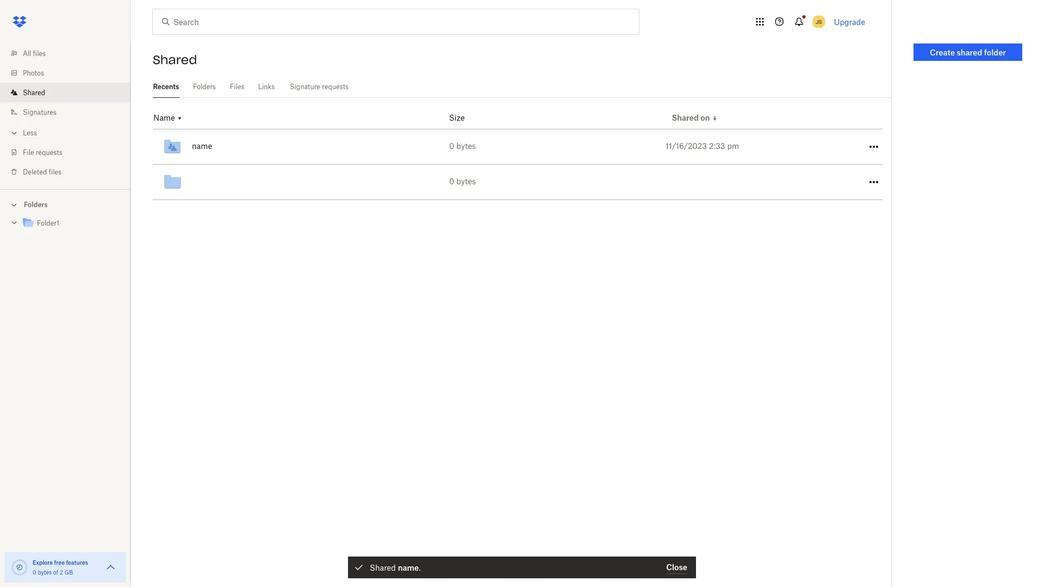 Task type: describe. For each thing, give the bounding box(es) containing it.
deleted files link
[[9, 162, 131, 182]]

photos link
[[9, 63, 131, 83]]

upgrade link
[[835, 17, 866, 26]]

shared
[[958, 48, 983, 57]]

name inside "link"
[[192, 141, 212, 151]]

folders button
[[0, 196, 131, 213]]

folders link
[[193, 76, 217, 96]]

11/16/2023
[[666, 141, 707, 151]]

explore
[[33, 560, 53, 567]]

quota usage element
[[11, 559, 28, 577]]

shared inside popup button
[[672, 113, 699, 122]]

name link
[[162, 130, 477, 164]]

0 for 1st more actions icon
[[450, 141, 455, 151]]

Search in folder "Dropbox" text field
[[174, 16, 617, 28]]

features
[[66, 560, 88, 567]]

2 0 bytes from the top
[[450, 177, 476, 186]]

0 for second more actions icon from the top
[[450, 177, 455, 186]]

name image
[[162, 136, 183, 158]]

upgrade
[[835, 17, 866, 26]]

0 vertical spatial bytes
[[457, 141, 476, 151]]

explore free features 0 bytes of 2 gb
[[33, 560, 88, 576]]

shared inside alert
[[370, 564, 396, 573]]

size button
[[449, 113, 465, 122]]

name button
[[153, 113, 183, 123]]

files
[[230, 83, 245, 91]]

close
[[667, 563, 688, 572]]

files for deleted files
[[49, 168, 62, 176]]

create
[[931, 48, 956, 57]]

bytes inside "explore free features 0 bytes of 2 gb"
[[38, 570, 52, 576]]

signature
[[290, 83, 321, 91]]

1 more actions image from the top
[[868, 140, 881, 153]]

js button
[[811, 13, 828, 30]]

photos
[[23, 69, 44, 77]]

shared name .
[[370, 564, 421, 573]]

0 inside "explore free features 0 bytes of 2 gb"
[[33, 570, 36, 576]]

less
[[23, 129, 37, 137]]

1 vertical spatial bytes
[[457, 177, 476, 186]]

name inside alert
[[398, 564, 419, 573]]

shared on button
[[672, 113, 719, 123]]

less image
[[9, 128, 20, 138]]

requests for file requests
[[36, 148, 62, 156]]

shared inside list item
[[23, 88, 45, 97]]

pm
[[728, 141, 740, 151]]

shared up recents link
[[153, 52, 197, 67]]

all files
[[23, 49, 46, 57]]

tab list containing recents
[[153, 76, 892, 98]]



Task type: locate. For each thing, give the bounding box(es) containing it.
template stateless image inside name dropdown button
[[177, 115, 183, 122]]

signature requests
[[290, 83, 349, 91]]

0 vertical spatial more actions image
[[868, 140, 881, 153]]

deleted files
[[23, 168, 62, 176]]

recents
[[153, 83, 179, 91]]

2
[[60, 570, 63, 576]]

template stateless image
[[712, 115, 719, 122], [177, 115, 183, 122]]

0 vertical spatial folders
[[193, 83, 216, 91]]

1 template stateless image from the left
[[712, 115, 719, 122]]

of
[[53, 570, 58, 576]]

files right all
[[33, 49, 46, 57]]

file requests link
[[9, 143, 131, 162]]

list containing all files
[[0, 37, 131, 189]]

more actions image
[[868, 140, 881, 153], [868, 176, 881, 189]]

1 horizontal spatial files
[[49, 168, 62, 176]]

file requests
[[23, 148, 62, 156]]

all files link
[[9, 44, 131, 63]]

1 0 bytes from the top
[[450, 141, 476, 151]]

template stateless image for name
[[177, 115, 183, 122]]

1 vertical spatial folders
[[24, 201, 48, 209]]

1 horizontal spatial name
[[398, 564, 419, 573]]

0 horizontal spatial requests
[[36, 148, 62, 156]]

11/16/2023 2:33 pm
[[666, 141, 740, 151]]

.
[[419, 564, 421, 573]]

files right deleted
[[49, 168, 62, 176]]

requests for signature requests
[[322, 83, 349, 91]]

shared down photos
[[23, 88, 45, 97]]

folder
[[985, 48, 1007, 57]]

bytes
[[457, 141, 476, 151], [457, 177, 476, 186], [38, 570, 52, 576]]

folders up folder1
[[24, 201, 48, 209]]

0 vertical spatial name
[[192, 141, 212, 151]]

name
[[192, 141, 212, 151], [398, 564, 419, 573]]

shared list item
[[0, 83, 131, 102]]

size
[[449, 113, 465, 122]]

signatures
[[23, 108, 57, 116]]

1 vertical spatial more actions image
[[868, 176, 881, 189]]

requests inside the 'signature requests' link
[[322, 83, 349, 91]]

on
[[701, 113, 710, 122]]

folders inside 'button'
[[24, 201, 48, 209]]

files link
[[230, 76, 245, 96]]

requests right signature
[[322, 83, 349, 91]]

signature requests link
[[288, 76, 350, 96]]

create shared folder button
[[914, 44, 1023, 61]]

0 vertical spatial 0
[[450, 141, 455, 151]]

free
[[54, 560, 65, 567]]

1 vertical spatial files
[[49, 168, 62, 176]]

folders inside tab list
[[193, 83, 216, 91]]

0 vertical spatial files
[[33, 49, 46, 57]]

alert containing close
[[348, 557, 697, 579]]

0 vertical spatial 0 bytes
[[450, 141, 476, 151]]

requests inside file requests link
[[36, 148, 62, 156]]

deleted
[[23, 168, 47, 176]]

files for all files
[[33, 49, 46, 57]]

recents link
[[153, 76, 179, 96]]

requests right "file"
[[36, 148, 62, 156]]

folder1 link
[[22, 216, 122, 231]]

all
[[23, 49, 31, 57]]

folders left files
[[193, 83, 216, 91]]

0 bytes
[[450, 141, 476, 151], [450, 177, 476, 186]]

create shared folder
[[931, 48, 1007, 57]]

1 vertical spatial 0 bytes
[[450, 177, 476, 186]]

0 vertical spatial requests
[[322, 83, 349, 91]]

2 template stateless image from the left
[[177, 115, 183, 122]]

file
[[23, 148, 34, 156]]

js
[[816, 18, 823, 25]]

1 vertical spatial requests
[[36, 148, 62, 156]]

requests
[[322, 83, 349, 91], [36, 148, 62, 156]]

template stateless image for shared on
[[712, 115, 719, 122]]

alert
[[348, 557, 697, 579]]

shared
[[153, 52, 197, 67], [23, 88, 45, 97], [672, 113, 699, 122], [370, 564, 396, 573]]

2 more actions image from the top
[[868, 176, 881, 189]]

name
[[153, 113, 175, 122]]

list
[[0, 37, 131, 189]]

0 horizontal spatial template stateless image
[[177, 115, 183, 122]]

close button
[[667, 562, 688, 575]]

files
[[33, 49, 46, 57], [49, 168, 62, 176]]

1 horizontal spatial template stateless image
[[712, 115, 719, 122]]

signatures link
[[9, 102, 131, 122]]

shared on
[[672, 113, 710, 122]]

shared link
[[9, 83, 131, 102]]

template stateless image inside shared on popup button
[[712, 115, 719, 122]]

files inside deleted files "link"
[[49, 168, 62, 176]]

1 horizontal spatial folders
[[193, 83, 216, 91]]

dropbox image
[[9, 11, 30, 33]]

2 vertical spatial 0
[[33, 570, 36, 576]]

links
[[258, 83, 275, 91]]

files inside all files link
[[33, 49, 46, 57]]

0 horizontal spatial files
[[33, 49, 46, 57]]

shared left .
[[370, 564, 396, 573]]

template stateless image right on
[[712, 115, 719, 122]]

folder1
[[37, 219, 59, 227]]

shared left on
[[672, 113, 699, 122]]

0 horizontal spatial folders
[[24, 201, 48, 209]]

1 vertical spatial 0
[[450, 177, 455, 186]]

folders
[[193, 83, 216, 91], [24, 201, 48, 209]]

2 vertical spatial bytes
[[38, 570, 52, 576]]

template stateless image right name
[[177, 115, 183, 122]]

tab list
[[153, 76, 892, 98]]

0 horizontal spatial name
[[192, 141, 212, 151]]

1 vertical spatial name
[[398, 564, 419, 573]]

0
[[450, 141, 455, 151], [450, 177, 455, 186], [33, 570, 36, 576]]

gb
[[65, 570, 73, 576]]

links link
[[258, 76, 275, 96]]

1 horizontal spatial requests
[[322, 83, 349, 91]]

2:33
[[710, 141, 726, 151]]



Task type: vqa. For each thing, say whether or not it's contained in the screenshot.
Shared name .
yes



